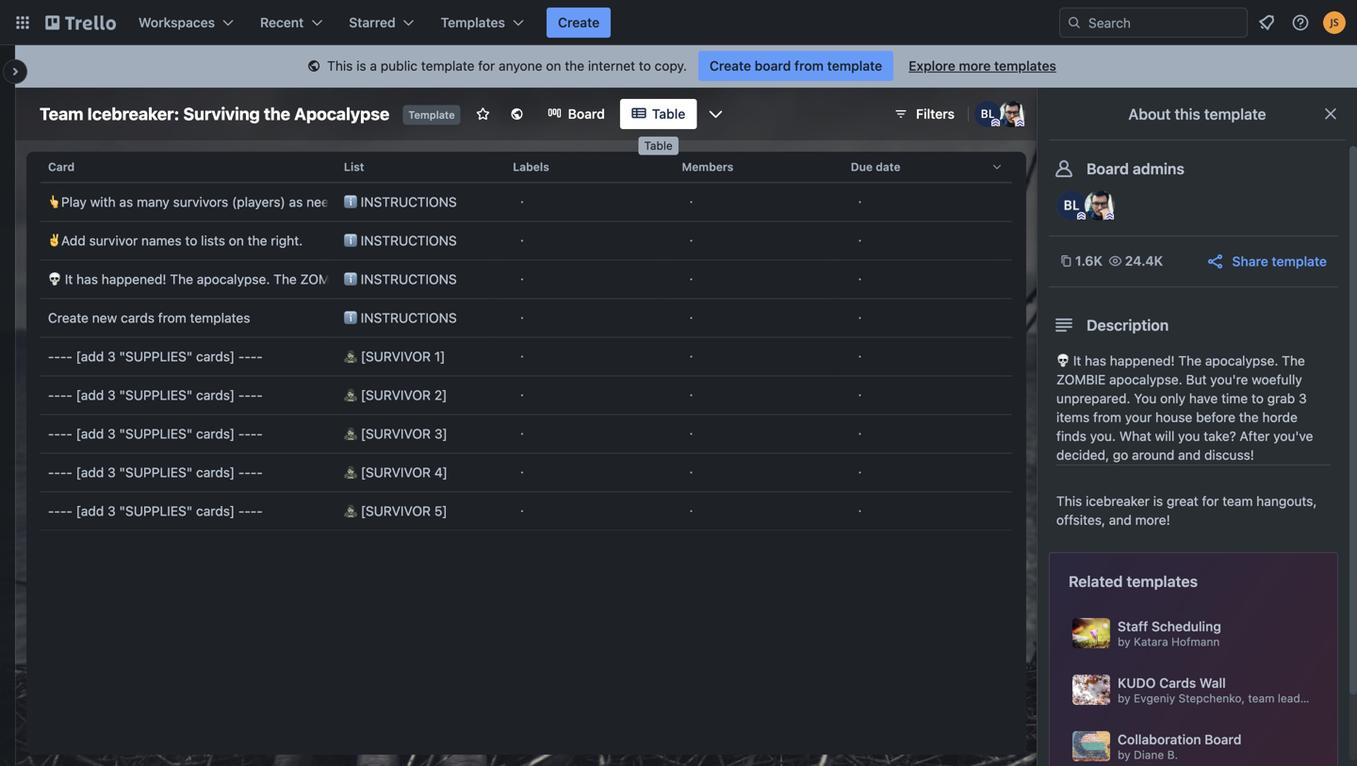 Task type: describe. For each thing, give the bounding box(es) containing it.
row containing create new cards from templates
[[41, 299, 1013, 338]]

labels
[[513, 160, 549, 173]]

@
[[1304, 692, 1314, 705]]

✌️add survivor names to lists on the right. link
[[48, 222, 329, 260]]

around
[[1132, 447, 1175, 463]]

🧟‍♀️ [survivor 1]
[[344, 349, 445, 364]]

[survivor for 3]
[[361, 426, 431, 442]]

staff scheduling by katara hofmann
[[1118, 619, 1222, 649]]

after for 💀 it has happened! the apocalypse. the zombie apocalypse. but you're woefully unprepared. you only have time to grab 3 items from your house before the horde finds you. what will you take? after you've decided, go around and discuss!
[[1240, 429, 1270, 444]]

"supplies" for 🧟‍♀️ [survivor 5]
[[119, 503, 193, 519]]

members button
[[675, 144, 844, 190]]

24.4k
[[1125, 253, 1164, 269]]

you. for decided,
[[1090, 429, 1116, 444]]

💀 it has happened! the apocalypse. the zombie apocalypse. but you're woefully unprepared. you only have time to grab 3 items from your house before the horde finds you. what will you take? after you've decided
[[48, 272, 1358, 287]]

b.
[[1168, 749, 1179, 762]]

house for decided
[[903, 272, 940, 287]]

take? for decided,
[[1204, 429, 1237, 444]]

board
[[755, 58, 791, 74]]

this is a public template for anyone on the internet to copy.
[[327, 58, 687, 74]]

share template button
[[1206, 252, 1327, 272]]

items for decided
[[804, 272, 837, 287]]

collaboration board by diane b.
[[1118, 732, 1242, 762]]

✌️add survivor names to lists on the right.
[[48, 233, 303, 248]]

team inside kudo cards wall by evgeniy stepchenko, team lead @ setronic
[[1249, 692, 1275, 705]]

grab for decided
[[761, 272, 789, 287]]

templates
[[441, 15, 505, 30]]

explore more templates
[[909, 58, 1057, 74]]

will for decided
[[1147, 272, 1167, 287]]

offsites,
[[1057, 512, 1106, 528]]

names
[[141, 233, 182, 248]]

date
[[876, 160, 901, 173]]

👆play
[[48, 194, 87, 210]]

discuss!
[[1205, 447, 1255, 463]]

🧟‍♀️ [survivor 5]
[[344, 503, 447, 519]]

survivors
[[173, 194, 228, 210]]

chris davis (christopherdavis59) image
[[999, 101, 1026, 127]]

this for this is a public template for anyone on the internet to copy.
[[327, 58, 353, 74]]

due date button
[[844, 144, 1013, 190]]

this
[[1175, 105, 1201, 123]]

[add for 🧟‍♀️ [survivor 5]
[[76, 503, 104, 519]]

has for 💀 it has happened! the apocalypse. the zombie apocalypse. but you're woefully unprepared. you only have time to grab 3 items from your house before the horde finds you. what will you take? after you've decided
[[76, 272, 98, 287]]

have for decided,
[[1190, 391, 1218, 406]]

---- [add 3 "supplies" cards] ---- for 🧟‍♀️ [survivor 3]
[[48, 426, 263, 442]]

workspaces
[[139, 15, 215, 30]]

the inside board name text field
[[264, 104, 290, 124]]

happened! for 💀 it has happened! the apocalypse. the zombie apocalypse. but you're woefully unprepared. you only have time to grab 3 items from your house before the horde finds you. what will you take? after you've decided
[[102, 272, 166, 287]]

list button
[[337, 144, 506, 190]]

woefully for 💀 it has happened! the apocalypse. the zombie apocalypse. but you're woefully unprepared. you only have time to grab 3 items from your house before the horde finds you. what will you take? after you've decided
[[496, 272, 546, 287]]

to inside "link"
[[745, 272, 757, 287]]

great
[[1167, 494, 1199, 509]]

with
[[90, 194, 116, 210]]

finds for decided,
[[1057, 429, 1087, 444]]

👆play with as many survivors (players) as needed! link
[[48, 183, 356, 221]]

filters button
[[888, 99, 961, 129]]

template right public
[[421, 58, 475, 74]]

grab for decided,
[[1268, 391, 1296, 406]]

unprepared. for 💀 it has happened! the apocalypse. the zombie apocalypse. but you're woefully unprepared. you only have time to grab 3 items from your house before the horde finds you. what will you take? after you've decided
[[550, 272, 624, 287]]

card
[[48, 160, 75, 173]]

house for decided,
[[1156, 410, 1193, 425]]

templates button
[[430, 8, 536, 38]]

card button
[[41, 144, 337, 190]]

7 row from the top
[[41, 376, 1013, 415]]

ℹ️ for zombie
[[344, 272, 357, 287]]

board link
[[536, 99, 616, 129]]

happened! for 💀 it has happened! the apocalypse. the zombie apocalypse. but you're woefully unprepared. you only have time to grab 3 items from your house before the horde finds you. what will you take? after you've decided, go around and discuss!
[[1110, 353, 1175, 369]]

hangouts,
[[1257, 494, 1317, 509]]

decided,
[[1057, 447, 1110, 463]]

1 vertical spatial ben (blyall) image
[[1057, 190, 1087, 221]]

2 vertical spatial templates
[[1127, 573, 1198, 591]]

you. for decided
[[1082, 272, 1108, 287]]

🧟‍♀️ for 🧟‍♀️ [survivor 4]
[[344, 465, 357, 480]]

create for create board from template
[[710, 58, 751, 74]]

related
[[1069, 573, 1123, 591]]

zombie for 💀 it has happened! the apocalypse. the zombie apocalypse. but you're woefully unprepared. you only have time to grab 3 items from your house before the horde finds you. what will you take? after you've decided
[[300, 272, 350, 287]]

templates inside the create new cards from templates link
[[190, 310, 250, 326]]

0 vertical spatial for
[[478, 58, 495, 74]]

decided
[[1309, 272, 1358, 287]]

survivor
[[89, 233, 138, 248]]

new
[[92, 310, 117, 326]]

4 ℹ️ from the top
[[344, 310, 357, 326]]

chris davis (christopherdavis59) image
[[1085, 190, 1115, 221]]

finds for decided
[[1049, 272, 1079, 287]]

cards] for 🧟‍♀️ [survivor 1]
[[196, 349, 235, 364]]

cards] for 🧟‍♀️ [survivor 3]
[[196, 426, 235, 442]]

collaboration
[[1118, 732, 1202, 748]]

staff
[[1118, 619, 1149, 635]]

go
[[1113, 447, 1129, 463]]

1.6k
[[1076, 253, 1103, 269]]

this member is an admin of this board. image for chris davis (christopherdavis59) icon
[[1016, 119, 1025, 127]]

the inside the ✌️add survivor names to lists on the right. link
[[248, 233, 267, 248]]

but for 💀 it has happened! the apocalypse. the zombie apocalypse. but you're woefully unprepared. you only have time to grab 3 items from your house before the horde finds you. what will you take? after you've decided, go around and discuss!
[[1186, 372, 1207, 387]]

✌️add
[[48, 233, 86, 248]]

this member is an admin of this board. image for top ben (blyall) icon
[[992, 119, 1000, 127]]

and inside 💀 it has happened! the apocalypse. the zombie apocalypse. but you're woefully unprepared. you only have time to grab 3 items from your house before the horde finds you. what will you take? after you've decided, go around and discuss!
[[1179, 447, 1201, 463]]

will for decided,
[[1155, 429, 1175, 444]]

is inside this icebreaker is great for team hangouts, offsites, and more!
[[1154, 494, 1164, 509]]

0 notifications image
[[1256, 11, 1278, 34]]

🧟‍♀️ for 🧟‍♀️ [survivor 1]
[[344, 349, 357, 364]]

recent button
[[249, 8, 334, 38]]

share
[[1233, 254, 1269, 269]]

cards
[[121, 310, 155, 326]]

description
[[1087, 316, 1169, 334]]

icebreaker
[[1086, 494, 1150, 509]]

[add for 🧟‍♀️ [survivor 1]
[[76, 349, 104, 364]]

6 row from the top
[[41, 338, 1013, 376]]

for inside this icebreaker is great for team hangouts, offsites, and more!
[[1203, 494, 1219, 509]]

create board from template link
[[699, 51, 894, 81]]

related templates
[[1069, 573, 1198, 591]]

3 for 🧟‍♀️ [survivor 3]
[[108, 426, 116, 442]]

public image
[[510, 107, 525, 122]]

template right this on the top of the page
[[1205, 105, 1267, 123]]

from inside 💀 it has happened! the apocalypse. the zombie apocalypse. but you're woefully unprepared. you only have time to grab 3 items from your house before the horde finds you. what will you take? after you've decided, go around and discuss!
[[1094, 410, 1122, 425]]

instructions for right.
[[361, 233, 457, 248]]

your for decided,
[[1126, 410, 1152, 425]]

unprepared. for 💀 it has happened! the apocalypse. the zombie apocalypse. but you're woefully unprepared. you only have time to grab 3 items from your house before the horde finds you. what will you take? after you've decided, go around and discuss!
[[1057, 391, 1131, 406]]

copy.
[[655, 58, 687, 74]]

2]
[[435, 387, 447, 403]]

hofmann
[[1172, 635, 1220, 649]]

have for decided
[[683, 272, 711, 287]]

💀 for 💀 it has happened! the apocalypse. the zombie apocalypse. but you're woefully unprepared. you only have time to grab 3 items from your house before the horde finds you. what will you take? after you've decided
[[48, 272, 61, 287]]

many
[[137, 194, 170, 210]]

---- [add 3 "supplies" cards] ---- link for 🧟‍♀️ [survivor 4]
[[48, 454, 329, 492]]

public
[[381, 58, 418, 74]]

"supplies" for 🧟‍♀️ [survivor 3]
[[119, 426, 193, 442]]

🧟‍♀️ [survivor 2]
[[344, 387, 447, 403]]

starred button
[[338, 8, 426, 38]]

before for decided,
[[1197, 410, 1236, 425]]

(players)
[[232, 194, 286, 210]]

table inside tooltip
[[644, 139, 673, 152]]

you're for 💀 it has happened! the apocalypse. the zombie apocalypse. but you're woefully unprepared. you only have time to grab 3 items from your house before the horde finds you. what will you take? after you've decided
[[454, 272, 492, 287]]

on inside row
[[229, 233, 244, 248]]

team inside this icebreaker is great for team hangouts, offsites, and more!
[[1223, 494, 1253, 509]]

right.
[[271, 233, 303, 248]]

3 for 🧟‍♀️ [survivor 4]
[[108, 465, 116, 480]]

you for 💀 it has happened! the apocalypse. the zombie apocalypse. but you're woefully unprepared. you only have time to grab 3 items from your house before the horde finds you. what will you take? after you've decided
[[627, 272, 650, 287]]

create for create new cards from templates
[[48, 310, 89, 326]]

take? for decided
[[1196, 272, 1229, 287]]

surviving
[[183, 104, 260, 124]]

cards
[[1160, 676, 1197, 691]]

explore
[[909, 58, 956, 74]]

members
[[682, 160, 734, 173]]

"supplies" for 🧟‍♀️ [survivor 4]
[[119, 465, 193, 480]]

create board from template
[[710, 58, 883, 74]]

1]
[[435, 349, 445, 364]]

👆play with as many survivors (players) as needed!
[[48, 194, 356, 210]]

template inside button
[[1272, 254, 1327, 269]]

items for decided,
[[1057, 410, 1090, 425]]

share template
[[1233, 254, 1327, 269]]

by for staff scheduling
[[1118, 635, 1131, 649]]

[survivor for 2]
[[361, 387, 431, 403]]

this for this icebreaker is great for team hangouts, offsites, and more!
[[1057, 494, 1083, 509]]

john smith (johnsmith38824343) image
[[1324, 11, 1346, 34]]

ℹ️ for needed!
[[344, 194, 357, 210]]

labels button
[[506, 144, 675, 190]]

---- [add 3 "supplies" cards] ---- for 🧟‍♀️ [survivor 1]
[[48, 349, 263, 364]]

back to home image
[[45, 8, 116, 38]]

recent
[[260, 15, 304, 30]]

only for 💀 it has happened! the apocalypse. the zombie apocalypse. but you're woefully unprepared. you only have time to grab 3 items from your house before the horde finds you. what will you take? after you've decided, go around and discuss!
[[1161, 391, 1186, 406]]



Task type: locate. For each thing, give the bounding box(es) containing it.
unprepared. inside 💀 it has happened! the apocalypse. the zombie apocalypse. but you're woefully unprepared. you only have time to grab 3 items from your house before the horde finds you. what will you take? after you've decided, go around and discuss!
[[1057, 391, 1131, 406]]

0 horizontal spatial time
[[715, 272, 741, 287]]

board down the stepchenko,
[[1205, 732, 1242, 748]]

"supplies"
[[119, 349, 193, 364], [119, 387, 193, 403], [119, 426, 193, 442], [119, 465, 193, 480], [119, 503, 193, 519]]

0 vertical spatial on
[[546, 58, 561, 74]]

grab
[[761, 272, 789, 287], [1268, 391, 1296, 406]]

apocalypse.
[[197, 272, 270, 287], [353, 272, 426, 287], [1206, 353, 1279, 369], [1110, 372, 1183, 387]]

[survivor for 5]
[[361, 503, 431, 519]]

1 vertical spatial grab
[[1268, 391, 1296, 406]]

as right with
[[119, 194, 133, 210]]

2 [survivor from the top
[[361, 387, 431, 403]]

ℹ️ for right.
[[344, 233, 357, 248]]

you've inside 💀 it has happened! the apocalypse. the zombie apocalypse. but you're woefully unprepared. you only have time to grab 3 items from your house before the horde finds you. what will you take? after you've decided "link"
[[1266, 272, 1306, 287]]

it for 💀 it has happened! the apocalypse. the zombie apocalypse. but you're woefully unprepared. you only have time to grab 3 items from your house before the horde finds you. what will you take? after you've decided
[[65, 272, 73, 287]]

primary element
[[0, 0, 1358, 45]]

instructions for zombie
[[361, 272, 457, 287]]

0 vertical spatial happened!
[[102, 272, 166, 287]]

row containing 💀 it has happened! the apocalypse. the zombie apocalypse. but you're woefully unprepared. you only have time to grab 3 items from your house before the horde finds you. what will you take? after you've decided
[[41, 260, 1358, 299]]

you. up go in the right bottom of the page
[[1090, 429, 1116, 444]]

1 horizontal spatial as
[[289, 194, 303, 210]]

team
[[40, 104, 83, 124]]

you're
[[454, 272, 492, 287], [1211, 372, 1249, 387]]

1 vertical spatial you.
[[1090, 429, 1116, 444]]

0 vertical spatial you've
[[1266, 272, 1306, 287]]

create up "internet"
[[558, 15, 600, 30]]

ℹ️ instructions for right.
[[344, 233, 457, 248]]

0 vertical spatial and
[[1179, 447, 1201, 463]]

time inside "link"
[[715, 272, 741, 287]]

is left a
[[357, 58, 366, 74]]

and
[[1179, 447, 1201, 463], [1109, 512, 1132, 528]]

what inside 💀 it has happened! the apocalypse. the zombie apocalypse. but you're woefully unprepared. you only have time to grab 3 items from your house before the horde finds you. what will you take? after you've decided, go around and discuss!
[[1120, 429, 1152, 444]]

0 vertical spatial 💀
[[48, 272, 61, 287]]

horde
[[1010, 272, 1045, 287], [1263, 410, 1298, 425]]

by left diane
[[1118, 749, 1131, 762]]

template inside 'link'
[[827, 58, 883, 74]]

a
[[370, 58, 377, 74]]

you inside "link"
[[627, 272, 650, 287]]

on right 'anyone'
[[546, 58, 561, 74]]

templates inside the explore more templates link
[[995, 58, 1057, 74]]

it inside 💀 it has happened! the apocalypse. the zombie apocalypse. but you're woefully unprepared. you only have time to grab 3 items from your house before the horde finds you. what will you take? after you've decided, go around and discuss!
[[1074, 353, 1082, 369]]

row containing 👆play with as many survivors (players) as needed!
[[41, 183, 1013, 222]]

has inside 💀 it has happened! the apocalypse. the zombie apocalypse. but you're woefully unprepared. you only have time to grab 3 items from your house before the horde finds you. what will you take? after you've decided "link"
[[76, 272, 98, 287]]

1 horizontal spatial ben (blyall) image
[[1057, 190, 1087, 221]]

5 ---- [add 3 "supplies" cards] ---- link from the top
[[48, 493, 329, 530]]

after down share
[[1232, 272, 1262, 287]]

---- [add 3 "supplies" cards] ---- for 🧟‍♀️ [survivor 5]
[[48, 503, 263, 519]]

4 instructions from the top
[[361, 310, 457, 326]]

3 cards] from the top
[[196, 426, 235, 442]]

0 horizontal spatial 💀
[[48, 272, 61, 287]]

[survivor for 1]
[[361, 349, 431, 364]]

templates
[[995, 58, 1057, 74], [190, 310, 250, 326], [1127, 573, 1198, 591]]

but up 1]
[[430, 272, 451, 287]]

board inside collaboration board by diane b.
[[1205, 732, 1242, 748]]

---- [add 3 "supplies" cards] ---- link
[[48, 338, 329, 376], [48, 377, 329, 414], [48, 415, 329, 453], [48, 454, 329, 492], [48, 493, 329, 530]]

1 by from the top
[[1118, 635, 1131, 649]]

zombie inside "link"
[[300, 272, 350, 287]]

1 horizontal spatial and
[[1179, 447, 1201, 463]]

0 horizontal spatial create
[[48, 310, 89, 326]]

1 ℹ️ instructions from the top
[[344, 194, 457, 210]]

only for 💀 it has happened! the apocalypse. the zombie apocalypse. but you're woefully unprepared. you only have time to grab 3 items from your house before the horde finds you. what will you take? after you've decided
[[654, 272, 679, 287]]

and down the icebreaker
[[1109, 512, 1132, 528]]

🧟‍♀️ down 🧟‍♀️ [survivor 2]
[[344, 426, 357, 442]]

after for 💀 it has happened! the apocalypse. the zombie apocalypse. but you're woefully unprepared. you only have time to grab 3 items from your house before the horde finds you. what will you take? after you've decided
[[1232, 272, 1262, 287]]

take? inside 💀 it has happened! the apocalypse. the zombie apocalypse. but you're woefully unprepared. you only have time to grab 3 items from your house before the horde finds you. what will you take? after you've decided, go around and discuss!
[[1204, 429, 1237, 444]]

0 vertical spatial zombie
[[300, 272, 350, 287]]

0 vertical spatial your
[[873, 272, 899, 287]]

0 vertical spatial time
[[715, 272, 741, 287]]

starred
[[349, 15, 396, 30]]

lead
[[1278, 692, 1301, 705]]

only inside 💀 it has happened! the apocalypse. the zombie apocalypse. but you're woefully unprepared. you only have time to grab 3 items from your house before the horde finds you. what will you take? after you've decided "link"
[[654, 272, 679, 287]]

team left lead
[[1249, 692, 1275, 705]]

team icebreaker: surviving the apocalypse
[[40, 104, 390, 124]]

🧟‍♀️ down 🧟‍♀️ [survivor 1]
[[344, 387, 357, 403]]

will inside 💀 it has happened! the apocalypse. the zombie apocalypse. but you're woefully unprepared. you only have time to grab 3 items from your house before the horde finds you. what will you take? after you've decided, go around and discuss!
[[1155, 429, 1175, 444]]

kudo
[[1118, 676, 1156, 691]]

cards] for 🧟‍♀️ [survivor 5]
[[196, 503, 235, 519]]

you
[[1170, 272, 1192, 287], [1179, 429, 1201, 444]]

by inside collaboration board by diane b.
[[1118, 749, 1131, 762]]

5 🧟‍♀️ from the top
[[344, 503, 357, 519]]

more!
[[1136, 512, 1171, 528]]

3 inside "link"
[[792, 272, 800, 287]]

horde inside 💀 it has happened! the apocalypse. the zombie apocalypse. but you're woefully unprepared. you only have time to grab 3 items from your house before the horde finds you. what will you take? after you've decided, go around and discuss!
[[1263, 410, 1298, 425]]

1 vertical spatial will
[[1155, 429, 1175, 444]]

you
[[627, 272, 650, 287], [1134, 391, 1157, 406]]

from inside 'link'
[[795, 58, 824, 74]]

but up discuss!
[[1186, 372, 1207, 387]]

happened! down description
[[1110, 353, 1175, 369]]

2 ℹ️ from the top
[[344, 233, 357, 248]]

1 horizontal spatial time
[[1222, 391, 1248, 406]]

0 vertical spatial horde
[[1010, 272, 1045, 287]]

before inside "link"
[[944, 272, 983, 287]]

you inside 💀 it has happened! the apocalypse. the zombie apocalypse. but you're woefully unprepared. you only have time to grab 3 items from your house before the horde finds you. what will you take? after you've decided, go around and discuss!
[[1179, 429, 1201, 444]]

1 vertical spatial finds
[[1057, 429, 1087, 444]]

the inside 💀 it has happened! the apocalypse. the zombie apocalypse. but you're woefully unprepared. you only have time to grab 3 items from your house before the horde finds you. what will you take? after you've decided, go around and discuss!
[[1240, 410, 1259, 425]]

0 horizontal spatial unprepared.
[[550, 272, 624, 287]]

by
[[1118, 635, 1131, 649], [1118, 692, 1131, 705], [1118, 749, 1131, 762]]

4]
[[435, 465, 448, 480]]

finds inside "link"
[[1049, 272, 1079, 287]]

after inside "link"
[[1232, 272, 1262, 287]]

evgeniy
[[1134, 692, 1176, 705]]

2 by from the top
[[1118, 692, 1131, 705]]

2 "supplies" from the top
[[119, 387, 193, 403]]

woefully inside "link"
[[496, 272, 546, 287]]

1 vertical spatial you
[[1134, 391, 1157, 406]]

2 cards] from the top
[[196, 387, 235, 403]]

what inside "link"
[[1112, 272, 1144, 287]]

anyone
[[499, 58, 543, 74]]

has for 💀 it has happened! the apocalypse. the zombie apocalypse. but you're woefully unprepared. you only have time to grab 3 items from your house before the horde finds you. what will you take? after you've decided, go around and discuss!
[[1085, 353, 1107, 369]]

4 ---- [add 3 "supplies" cards] ---- link from the top
[[48, 454, 329, 492]]

0 vertical spatial table
[[652, 106, 686, 122]]

about this template
[[1129, 105, 1267, 123]]

table containing 👆play with as many survivors (players) as needed!
[[26, 144, 1358, 755]]

💀 for 💀 it has happened! the apocalypse. the zombie apocalypse. but you're woefully unprepared. you only have time to grab 3 items from your house before the horde finds you. what will you take? after you've decided, go around and discuss!
[[1057, 353, 1070, 369]]

you inside 💀 it has happened! the apocalypse. the zombie apocalypse. but you're woefully unprepared. you only have time to grab 3 items from your house before the horde finds you. what will you take? after you've decided, go around and discuss!
[[1134, 391, 1157, 406]]

[add for 🧟‍♀️ [survivor 2]
[[76, 387, 104, 403]]

the inside 💀 it has happened! the apocalypse. the zombie apocalypse. but you're woefully unprepared. you only have time to grab 3 items from your house before the horde finds you. what will you take? after you've decided "link"
[[987, 272, 1006, 287]]

---- [add 3 "supplies" cards] ---- for 🧟‍♀️ [survivor 4]
[[48, 465, 263, 480]]

2 as from the left
[[289, 194, 303, 210]]

time inside 💀 it has happened! the apocalypse. the zombie apocalypse. but you're woefully unprepared. you only have time to grab 3 items from your house before the horde finds you. what will you take? after you've decided, go around and discuss!
[[1222, 391, 1248, 406]]

5 ---- [add 3 "supplies" cards] ---- from the top
[[48, 503, 263, 519]]

by down 'kudo'
[[1118, 692, 1131, 705]]

it for 💀 it has happened! the apocalypse. the zombie apocalypse. but you're woefully unprepared. you only have time to grab 3 items from your house before the horde finds you. what will you take? after you've decided, go around and discuss!
[[1074, 353, 1082, 369]]

finds inside 💀 it has happened! the apocalypse. the zombie apocalypse. but you're woefully unprepared. you only have time to grab 3 items from your house before the horde finds you. what will you take? after you've decided, go around and discuss!
[[1057, 429, 1087, 444]]

4 ---- [add 3 "supplies" cards] ---- from the top
[[48, 465, 263, 480]]

take?
[[1196, 272, 1229, 287], [1204, 429, 1237, 444]]

0 horizontal spatial ben (blyall) image
[[975, 101, 1001, 127]]

[survivor up 🧟‍♀️ [survivor 4]
[[361, 426, 431, 442]]

2 ---- [add 3 "supplies" cards] ---- link from the top
[[48, 377, 329, 414]]

1 vertical spatial only
[[1161, 391, 1186, 406]]

wall
[[1200, 676, 1226, 691]]

due date
[[851, 160, 901, 173]]

have inside "link"
[[683, 272, 711, 287]]

0 horizontal spatial items
[[804, 272, 837, 287]]

1 [survivor from the top
[[361, 349, 431, 364]]

board up chris davis (christopherdavis59) image
[[1087, 160, 1129, 178]]

you. inside 💀 it has happened! the apocalypse. the zombie apocalypse. but you're woefully unprepared. you only have time to grab 3 items from your house before the horde finds you. what will you take? after you've decided, go around and discuss!
[[1090, 429, 1116, 444]]

scheduling
[[1152, 619, 1222, 635]]

it inside 💀 it has happened! the apocalypse. the zombie apocalypse. but you're woefully unprepared. you only have time to grab 3 items from your house before the horde finds you. what will you take? after you've decided "link"
[[65, 272, 73, 287]]

zombie down description
[[1057, 372, 1106, 387]]

2 vertical spatial create
[[48, 310, 89, 326]]

row containing card
[[41, 144, 1013, 190]]

has down description
[[1085, 353, 1107, 369]]

as left needed!
[[289, 194, 303, 210]]

you for decided
[[1170, 272, 1192, 287]]

this right sm image
[[327, 58, 353, 74]]

4 ℹ️ instructions from the top
[[344, 310, 457, 326]]

1 horizontal spatial zombie
[[1057, 372, 1106, 387]]

create left "board"
[[710, 58, 751, 74]]

table
[[26, 144, 1358, 755]]

your inside "link"
[[873, 272, 899, 287]]

board admins
[[1087, 160, 1185, 178]]

this up "offsites,"
[[1057, 494, 1083, 509]]

0 horizontal spatial before
[[944, 272, 983, 287]]

3 instructions from the top
[[361, 272, 457, 287]]

[survivor up 🧟‍♀️ [survivor 2]
[[361, 349, 431, 364]]

💀 inside "link"
[[48, 272, 61, 287]]

2 ℹ️ instructions from the top
[[344, 233, 457, 248]]

---- [add 3 "supplies" cards] ---- for 🧟‍♀️ [survivor 2]
[[48, 387, 263, 403]]

0 horizontal spatial is
[[357, 58, 366, 74]]

on right lists
[[229, 233, 244, 248]]

1 vertical spatial create
[[710, 58, 751, 74]]

0 vertical spatial take?
[[1196, 272, 1229, 287]]

1 horizontal spatial you're
[[1211, 372, 1249, 387]]

items
[[804, 272, 837, 287], [1057, 410, 1090, 425]]

is up more!
[[1154, 494, 1164, 509]]

🧟‍♀️ for 🧟‍♀️ [survivor 3]
[[344, 426, 357, 442]]

items inside "link"
[[804, 272, 837, 287]]

0 vertical spatial you're
[[454, 272, 492, 287]]

Search field
[[1082, 8, 1247, 37]]

1 vertical spatial but
[[1186, 372, 1207, 387]]

5]
[[435, 503, 447, 519]]

you've
[[1266, 272, 1306, 287], [1274, 429, 1314, 444]]

you. down 1.6k
[[1082, 272, 1108, 287]]

you for 💀 it has happened! the apocalypse. the zombie apocalypse. but you're woefully unprepared. you only have time to grab 3 items from your house before the horde finds you. what will you take? after you've decided, go around and discuss!
[[1134, 391, 1157, 406]]

you've for 💀 it has happened! the apocalypse. the zombie apocalypse. but you're woefully unprepared. you only have time to grab 3 items from your house before the horde finds you. what will you take? after you've decided, go around and discuss!
[[1274, 429, 1314, 444]]

1 horizontal spatial happened!
[[1110, 353, 1175, 369]]

1 cards] from the top
[[196, 349, 235, 364]]

before for decided
[[944, 272, 983, 287]]

3 "supplies" from the top
[[119, 426, 193, 442]]

2 horizontal spatial templates
[[1127, 573, 1198, 591]]

0 horizontal spatial and
[[1109, 512, 1132, 528]]

list
[[344, 160, 364, 173]]

sm image
[[305, 58, 323, 76]]

1 vertical spatial 💀
[[1057, 353, 1070, 369]]

template up decided
[[1272, 254, 1327, 269]]

your inside 💀 it has happened! the apocalypse. the zombie apocalypse. but you're woefully unprepared. you only have time to grab 3 items from your house before the horde finds you. what will you take? after you've decided, go around and discuss!
[[1126, 410, 1152, 425]]

5 "supplies" from the top
[[119, 503, 193, 519]]

will up around
[[1155, 429, 1175, 444]]

after up discuss!
[[1240, 429, 1270, 444]]

and right around
[[1179, 447, 1201, 463]]

0 vertical spatial before
[[944, 272, 983, 287]]

cards] for 🧟‍♀️ [survivor 2]
[[196, 387, 235, 403]]

1 horizontal spatial create
[[558, 15, 600, 30]]

this icebreaker is great for team hangouts, offsites, and more!
[[1057, 494, 1317, 528]]

3 row from the top
[[41, 222, 1013, 260]]

🧟‍♀️ for 🧟‍♀️ [survivor 5]
[[344, 503, 357, 519]]

by inside kudo cards wall by evgeniy stepchenko, team lead @ setronic
[[1118, 692, 1131, 705]]

you up great
[[1179, 429, 1201, 444]]

it
[[65, 272, 73, 287], [1074, 353, 1082, 369]]

1 vertical spatial horde
[[1263, 410, 1298, 425]]

5 [add from the top
[[76, 503, 104, 519]]

has inside 💀 it has happened! the apocalypse. the zombie apocalypse. but you're woefully unprepared. you only have time to grab 3 items from your house before the horde finds you. what will you take? after you've decided, go around and discuss!
[[1085, 353, 1107, 369]]

explore more templates link
[[898, 51, 1068, 81]]

will inside "link"
[[1147, 272, 1167, 287]]

2 horizontal spatial board
[[1205, 732, 1242, 748]]

ben (blyall) image up 1.6k
[[1057, 190, 1087, 221]]

1 vertical spatial it
[[1074, 353, 1082, 369]]

needed!
[[307, 194, 356, 210]]

1 horizontal spatial woefully
[[1252, 372, 1303, 387]]

what down 24.4k
[[1112, 272, 1144, 287]]

0 vertical spatial board
[[568, 106, 605, 122]]

1 vertical spatial before
[[1197, 410, 1236, 425]]

9 row from the top
[[41, 453, 1013, 492]]

"supplies" for 🧟‍♀️ [survivor 2]
[[119, 387, 193, 403]]

you inside "link"
[[1170, 272, 1192, 287]]

---- [add 3 "supplies" cards] ---- link for 🧟‍♀️ [survivor 5]
[[48, 493, 329, 530]]

1 ℹ️ from the top
[[344, 194, 357, 210]]

3 ℹ️ from the top
[[344, 272, 357, 287]]

by inside staff scheduling by katara hofmann
[[1118, 635, 1131, 649]]

0 vertical spatial house
[[903, 272, 940, 287]]

happened! inside "link"
[[102, 272, 166, 287]]

1 horizontal spatial before
[[1197, 410, 1236, 425]]

only
[[654, 272, 679, 287], [1161, 391, 1186, 406]]

[add for 🧟‍♀️ [survivor 3]
[[76, 426, 104, 442]]

after
[[1232, 272, 1262, 287], [1240, 429, 1270, 444]]

you. inside "link"
[[1082, 272, 1108, 287]]

1 vertical spatial for
[[1203, 494, 1219, 509]]

happened! inside 💀 it has happened! the apocalypse. the zombie apocalypse. but you're woefully unprepared. you only have time to grab 3 items from your house before the horde finds you. what will you take? after you've decided, go around and discuss!
[[1110, 353, 1175, 369]]

has up new
[[76, 272, 98, 287]]

unprepared. inside "link"
[[550, 272, 624, 287]]

what for decided,
[[1120, 429, 1152, 444]]

kudo cards wall by evgeniy stepchenko, team lead @ setronic
[[1118, 676, 1358, 705]]

0 vertical spatial you
[[1170, 272, 1192, 287]]

1 horizontal spatial have
[[1190, 391, 1218, 406]]

0 vertical spatial items
[[804, 272, 837, 287]]

horde for decided,
[[1263, 410, 1298, 425]]

1 horizontal spatial on
[[546, 58, 561, 74]]

0 vertical spatial templates
[[995, 58, 1057, 74]]

2 [add from the top
[[76, 387, 104, 403]]

after inside 💀 it has happened! the apocalypse. the zombie apocalypse. but you're woefully unprepared. you only have time to grab 3 items from your house before the horde finds you. what will you take? after you've decided, go around and discuss!
[[1240, 429, 1270, 444]]

from inside "link"
[[841, 272, 869, 287]]

unprepared.
[[550, 272, 624, 287], [1057, 391, 1131, 406]]

board for board
[[568, 106, 605, 122]]

table down table link
[[644, 139, 673, 152]]

1 vertical spatial take?
[[1204, 429, 1237, 444]]

4 [survivor from the top
[[361, 465, 431, 480]]

but inside 💀 it has happened! the apocalypse. the zombie apocalypse. but you're woefully unprepared. you only have time to grab 3 items from your house before the horde finds you. what will you take? after you've decided, go around and discuss!
[[1186, 372, 1207, 387]]

0 vertical spatial finds
[[1049, 272, 1079, 287]]

take? inside "link"
[[1196, 272, 1229, 287]]

you've for 💀 it has happened! the apocalypse. the zombie apocalypse. but you're woefully unprepared. you only have time to grab 3 items from your house before the horde finds you. what will you take? after you've decided
[[1266, 272, 1306, 287]]

0 vertical spatial create
[[558, 15, 600, 30]]

horde for decided
[[1010, 272, 1045, 287]]

board up labels button
[[568, 106, 605, 122]]

create new cards from templates
[[48, 310, 250, 326]]

[survivor for 4]
[[361, 465, 431, 480]]

1 horizontal spatial house
[[1156, 410, 1193, 425]]

3 ℹ️ instructions from the top
[[344, 272, 457, 287]]

2 horizontal spatial create
[[710, 58, 751, 74]]

for left 'anyone'
[[478, 58, 495, 74]]

0 horizontal spatial as
[[119, 194, 133, 210]]

team down discuss!
[[1223, 494, 1253, 509]]

instructions for needed!
[[361, 194, 457, 210]]

3 [survivor from the top
[[361, 426, 431, 442]]

1 vertical spatial you're
[[1211, 372, 1249, 387]]

3 [add from the top
[[76, 426, 104, 442]]

[survivor down 🧟‍♀️ [survivor 3]
[[361, 465, 431, 480]]

board
[[568, 106, 605, 122], [1087, 160, 1129, 178], [1205, 732, 1242, 748]]

you left share template button
[[1170, 272, 1192, 287]]

2 vertical spatial by
[[1118, 749, 1131, 762]]

grab inside "link"
[[761, 272, 789, 287]]

4 🧟‍♀️ from the top
[[344, 465, 357, 480]]

2 instructions from the top
[[361, 233, 457, 248]]

1 ---- [add 3 "supplies" cards] ---- link from the top
[[48, 338, 329, 376]]

you're inside 💀 it has happened! the apocalypse. the zombie apocalypse. but you're woefully unprepared. you only have time to grab 3 items from your house before the horde finds you. what will you take? after you've decided, go around and discuss!
[[1211, 372, 1249, 387]]

💀 inside 💀 it has happened! the apocalypse. the zombie apocalypse. but you're woefully unprepared. you only have time to grab 3 items from your house before the horde finds you. what will you take? after you've decided, go around and discuss!
[[1057, 353, 1070, 369]]

what up go in the right bottom of the page
[[1120, 429, 1152, 444]]

ℹ️ instructions for zombie
[[344, 272, 457, 287]]

0 vertical spatial will
[[1147, 272, 1167, 287]]

1 vertical spatial this
[[1057, 494, 1083, 509]]

10 row from the top
[[41, 492, 1013, 531]]

customize views image
[[707, 105, 725, 124]]

1 horizontal spatial it
[[1074, 353, 1082, 369]]

0 horizontal spatial happened!
[[102, 272, 166, 287]]

table link
[[620, 99, 697, 129]]

for
[[478, 58, 495, 74], [1203, 494, 1219, 509]]

only inside 💀 it has happened! the apocalypse. the zombie apocalypse. but you're woefully unprepared. you only have time to grab 3 items from your house before the horde finds you. what will you take? after you've decided, go around and discuss!
[[1161, 391, 1186, 406]]

1 vertical spatial has
[[1085, 353, 1107, 369]]

💀 it has happened! the apocalypse. the zombie apocalypse. but you're woefully unprepared. you only have time to grab 3 items from your house before the horde finds you. what will you take? after you've decided, go around and discuss!
[[1057, 353, 1314, 463]]

what for decided
[[1112, 272, 1144, 287]]

before inside 💀 it has happened! the apocalypse. the zombie apocalypse. but you're woefully unprepared. you only have time to grab 3 items from your house before the horde finds you. what will you take? after you've decided, go around and discuss!
[[1197, 410, 1236, 425]]

by for collaboration board
[[1118, 749, 1131, 762]]

---- [add 3 "supplies" cards] ---- link for 🧟‍♀️ [survivor 2]
[[48, 377, 329, 414]]

[survivor up 🧟‍♀️ [survivor 3]
[[361, 387, 431, 403]]

2 🧟‍♀️ from the top
[[344, 387, 357, 403]]

template left explore
[[827, 58, 883, 74]]

zombie for 💀 it has happened! the apocalypse. the zombie apocalypse. but you're woefully unprepared. you only have time to grab 3 items from your house before the horde finds you. what will you take? after you've decided, go around and discuss!
[[1057, 372, 1106, 387]]

---- [add 3 "supplies" cards] ----
[[48, 349, 263, 364], [48, 387, 263, 403], [48, 426, 263, 442], [48, 465, 263, 480], [48, 503, 263, 519]]

1 horizontal spatial your
[[1126, 410, 1152, 425]]

time
[[715, 272, 741, 287], [1222, 391, 1248, 406]]

has
[[76, 272, 98, 287], [1085, 353, 1107, 369]]

team
[[1223, 494, 1253, 509], [1249, 692, 1275, 705]]

2 ---- [add 3 "supplies" cards] ---- from the top
[[48, 387, 263, 403]]

1 horizontal spatial has
[[1085, 353, 1107, 369]]

the
[[170, 272, 193, 287], [274, 272, 297, 287], [1179, 353, 1202, 369], [1282, 353, 1306, 369]]

create inside 'link'
[[710, 58, 751, 74]]

open information menu image
[[1292, 13, 1310, 32]]

to inside 💀 it has happened! the apocalypse. the zombie apocalypse. but you're woefully unprepared. you only have time to grab 3 items from your house before the horde finds you. what will you take? after you've decided, go around and discuss!
[[1252, 391, 1264, 406]]

🧟‍♀️ [survivor 4]
[[344, 465, 448, 480]]

house
[[903, 272, 940, 287], [1156, 410, 1193, 425]]

this member is an admin of this board. image for chris davis (christopherdavis59) image
[[1106, 212, 1114, 221]]

you're for 💀 it has happened! the apocalypse. the zombie apocalypse. but you're woefully unprepared. you only have time to grab 3 items from your house before the horde finds you. what will you take? after you've decided, go around and discuss!
[[1211, 372, 1249, 387]]

have inside 💀 it has happened! the apocalypse. the zombie apocalypse. but you're woefully unprepared. you only have time to grab 3 items from your house before the horde finds you. what will you take? after you've decided, go around and discuss!
[[1190, 391, 1218, 406]]

your for decided
[[873, 272, 899, 287]]

1 [add from the top
[[76, 349, 104, 364]]

3 🧟‍♀️ from the top
[[344, 426, 357, 442]]

0 horizontal spatial but
[[430, 272, 451, 287]]

templates down lists
[[190, 310, 250, 326]]

"supplies" for 🧟‍♀️ [survivor 1]
[[119, 349, 193, 364]]

cards] for 🧟‍♀️ [survivor 4]
[[196, 465, 235, 480]]

create inside row
[[48, 310, 89, 326]]

1 vertical spatial time
[[1222, 391, 1248, 406]]

💀
[[48, 272, 61, 287], [1057, 353, 1070, 369]]

will down 24.4k
[[1147, 272, 1167, 287]]

zombie down right.
[[300, 272, 350, 287]]

is
[[357, 58, 366, 74], [1154, 494, 1164, 509]]

but inside "link"
[[430, 272, 451, 287]]

woefully
[[496, 272, 546, 287], [1252, 372, 1303, 387]]

time for decided,
[[1222, 391, 1248, 406]]

house inside 💀 it has happened! the apocalypse. the zombie apocalypse. but you're woefully unprepared. you only have time to grab 3 items from your house before the horde finds you. what will you take? after you've decided, go around and discuss!
[[1156, 410, 1193, 425]]

ben (blyall) image
[[975, 101, 1001, 127], [1057, 190, 1087, 221]]

1 horizontal spatial items
[[1057, 410, 1090, 425]]

3 ---- [add 3 "supplies" cards] ---- from the top
[[48, 426, 263, 442]]

1 horizontal spatial only
[[1161, 391, 1186, 406]]

template
[[421, 58, 475, 74], [827, 58, 883, 74], [1205, 105, 1267, 123], [1272, 254, 1327, 269]]

[add for 🧟‍♀️ [survivor 4]
[[76, 465, 104, 480]]

4 "supplies" from the top
[[119, 465, 193, 480]]

1 horizontal spatial templates
[[995, 58, 1057, 74]]

3 for 🧟‍♀️ [survivor 5]
[[108, 503, 116, 519]]

0 horizontal spatial house
[[903, 272, 940, 287]]

0 horizontal spatial on
[[229, 233, 244, 248]]

create for create
[[558, 15, 600, 30]]

admins
[[1133, 160, 1185, 178]]

table tooltip
[[639, 137, 679, 155]]

finds down 1.6k
[[1049, 272, 1079, 287]]

0 vertical spatial has
[[76, 272, 98, 287]]

zombie inside 💀 it has happened! the apocalypse. the zombie apocalypse. but you're woefully unprepared. you only have time to grab 3 items from your house before the horde finds you. what will you take? after you've decided, go around and discuss!
[[1057, 372, 1106, 387]]

1 vertical spatial table
[[644, 139, 673, 152]]

woefully inside 💀 it has happened! the apocalypse. the zombie apocalypse. but you're woefully unprepared. you only have time to grab 3 items from your house before the horde finds you. what will you take? after you've decided, go around and discuss!
[[1252, 372, 1303, 387]]

to
[[639, 58, 651, 74], [185, 233, 197, 248], [745, 272, 757, 287], [1252, 391, 1264, 406]]

row
[[41, 144, 1013, 190], [41, 183, 1013, 222], [41, 222, 1013, 260], [41, 260, 1358, 299], [41, 299, 1013, 338], [41, 338, 1013, 376], [41, 376, 1013, 415], [41, 415, 1013, 453], [41, 453, 1013, 492], [41, 492, 1013, 531]]

the
[[565, 58, 585, 74], [264, 104, 290, 124], [248, 233, 267, 248], [987, 272, 1006, 287], [1240, 410, 1259, 425]]

1 instructions from the top
[[361, 194, 457, 210]]

house inside 💀 it has happened! the apocalypse. the zombie apocalypse. but you're woefully unprepared. you only have time to grab 3 items from your house before the horde finds you. what will you take? after you've decided "link"
[[903, 272, 940, 287]]

search image
[[1067, 15, 1082, 30]]

5 cards] from the top
[[196, 503, 235, 519]]

but for 💀 it has happened! the apocalypse. the zombie apocalypse. but you're woefully unprepared. you only have time to grab 3 items from your house before the horde finds you. what will you take? after you've decided
[[430, 272, 451, 287]]

and inside this icebreaker is great for team hangouts, offsites, and more!
[[1109, 512, 1132, 528]]

katara
[[1134, 635, 1169, 649]]

table
[[652, 106, 686, 122], [644, 139, 673, 152]]

🧟‍♀️ for 🧟‍♀️ [survivor 2]
[[344, 387, 357, 403]]

grab inside 💀 it has happened! the apocalypse. the zombie apocalypse. but you're woefully unprepared. you only have time to grab 3 items from your house before the horde finds you. what will you take? after you've decided, go around and discuss!
[[1268, 391, 1296, 406]]

1 vertical spatial board
[[1087, 160, 1129, 178]]

by down staff
[[1118, 635, 1131, 649]]

---- [add 3 "supplies" cards] ---- link for 🧟‍♀️ [survivor 3]
[[48, 415, 329, 453]]

you for decided,
[[1179, 429, 1201, 444]]

0 horizontal spatial only
[[654, 272, 679, 287]]

you've down share template at top
[[1266, 272, 1306, 287]]

template
[[409, 109, 455, 121]]

5 row from the top
[[41, 299, 1013, 338]]

0 vertical spatial this
[[327, 58, 353, 74]]

for right great
[[1203, 494, 1219, 509]]

setronic
[[1318, 692, 1358, 705]]

🧟‍♀️ [survivor 3]
[[344, 426, 448, 442]]

4 cards] from the top
[[196, 465, 235, 480]]

create left new
[[48, 310, 89, 326]]

you've up "hangouts,"
[[1274, 429, 1314, 444]]

1 "supplies" from the top
[[119, 349, 193, 364]]

have
[[683, 272, 711, 287], [1190, 391, 1218, 406]]

3 ---- [add 3 "supplies" cards] ---- link from the top
[[48, 415, 329, 453]]

[survivor down 🧟‍♀️ [survivor 4]
[[361, 503, 431, 519]]

filters
[[916, 106, 955, 122]]

this inside this icebreaker is great for team hangouts, offsites, and more!
[[1057, 494, 1083, 509]]

more
[[959, 58, 991, 74]]

3 for 🧟‍♀️ [survivor 1]
[[108, 349, 116, 364]]

finds up decided,
[[1057, 429, 1087, 444]]

8 row from the top
[[41, 415, 1013, 453]]

1 row from the top
[[41, 144, 1013, 190]]

1 vertical spatial templates
[[190, 310, 250, 326]]

templates up chris davis (christopherdavis59) icon
[[995, 58, 1057, 74]]

1 vertical spatial have
[[1190, 391, 1218, 406]]

horde inside "link"
[[1010, 272, 1045, 287]]

💀 it has happened! the apocalypse. the zombie apocalypse. but you're woefully unprepared. you only have time to grab 3 items from your house before the horde finds you. what will you take? after you've decided link
[[48, 261, 1358, 298]]

0 vertical spatial is
[[357, 58, 366, 74]]

0 vertical spatial team
[[1223, 494, 1253, 509]]

3 for 🧟‍♀️ [survivor 2]
[[108, 387, 116, 403]]

0 vertical spatial ben (blyall) image
[[975, 101, 1001, 127]]

you've inside 💀 it has happened! the apocalypse. the zombie apocalypse. but you're woefully unprepared. you only have time to grab 3 items from your house before the horde finds you. what will you take? after you've decided, go around and discuss!
[[1274, 429, 1314, 444]]

this member is an admin of this board. image
[[992, 119, 1000, 127], [1016, 119, 1025, 127], [1078, 212, 1086, 221], [1106, 212, 1114, 221]]

2 row from the top
[[41, 183, 1013, 222]]

1 ---- [add 3 "supplies" cards] ---- from the top
[[48, 349, 263, 364]]

0 horizontal spatial woefully
[[496, 272, 546, 287]]

ℹ️ instructions for needed!
[[344, 194, 457, 210]]

5 [survivor from the top
[[361, 503, 431, 519]]

Board name text field
[[30, 99, 399, 129]]

1 🧟‍♀️ from the top
[[344, 349, 357, 364]]

what
[[1112, 272, 1144, 287], [1120, 429, 1152, 444]]

🧟‍♀️ down 🧟‍♀️ [survivor 4]
[[344, 503, 357, 519]]

cards]
[[196, 349, 235, 364], [196, 387, 235, 403], [196, 426, 235, 442], [196, 465, 235, 480], [196, 503, 235, 519]]

3 by from the top
[[1118, 749, 1131, 762]]

row containing ✌️add survivor names to lists on the right.
[[41, 222, 1013, 260]]

you're inside "link"
[[454, 272, 492, 287]]

4 row from the top
[[41, 260, 1358, 299]]

happened! up cards
[[102, 272, 166, 287]]

due
[[851, 160, 873, 173]]

lists
[[201, 233, 225, 248]]

board for board admins
[[1087, 160, 1129, 178]]

ben (blyall) image down the explore more templates link
[[975, 101, 1001, 127]]

3 inside 💀 it has happened! the apocalypse. the zombie apocalypse. but you're woefully unprepared. you only have time to grab 3 items from your house before the horde finds you. what will you take? after you've decided, go around and discuss!
[[1299, 391, 1307, 406]]

items inside 💀 it has happened! the apocalypse. the zombie apocalypse. but you're woefully unprepared. you only have time to grab 3 items from your house before the horde finds you. what will you take? after you've decided, go around and discuss!
[[1057, 410, 1090, 425]]

1 vertical spatial what
[[1120, 429, 1152, 444]]

0 vertical spatial you
[[627, 272, 650, 287]]

create inside button
[[558, 15, 600, 30]]

templates up scheduling
[[1127, 573, 1198, 591]]

1 as from the left
[[119, 194, 133, 210]]

workspaces button
[[127, 8, 245, 38]]

1 vertical spatial on
[[229, 233, 244, 248]]

internet
[[588, 58, 636, 74]]

🧟‍♀️ up 🧟‍♀️ [survivor 5]
[[344, 465, 357, 480]]

woefully for 💀 it has happened! the apocalypse. the zombie apocalypse. but you're woefully unprepared. you only have time to grab 3 items from your house before the horde finds you. what will you take? after you've decided, go around and discuss!
[[1252, 372, 1303, 387]]

1 vertical spatial house
[[1156, 410, 1193, 425]]

0 vertical spatial grab
[[761, 272, 789, 287]]

1 vertical spatial by
[[1118, 692, 1131, 705]]

1 vertical spatial your
[[1126, 410, 1152, 425]]

star or unstar board image
[[476, 107, 491, 122]]

this member is an admin of this board. image for ben (blyall) icon to the bottom
[[1078, 212, 1086, 221]]

0 vertical spatial by
[[1118, 635, 1131, 649]]

1 vertical spatial happened!
[[1110, 353, 1175, 369]]

🧟‍♀️ up 🧟‍♀️ [survivor 2]
[[344, 349, 357, 364]]

table up table tooltip
[[652, 106, 686, 122]]

1 horizontal spatial but
[[1186, 372, 1207, 387]]

4 [add from the top
[[76, 465, 104, 480]]



Task type: vqa. For each thing, say whether or not it's contained in the screenshot.


